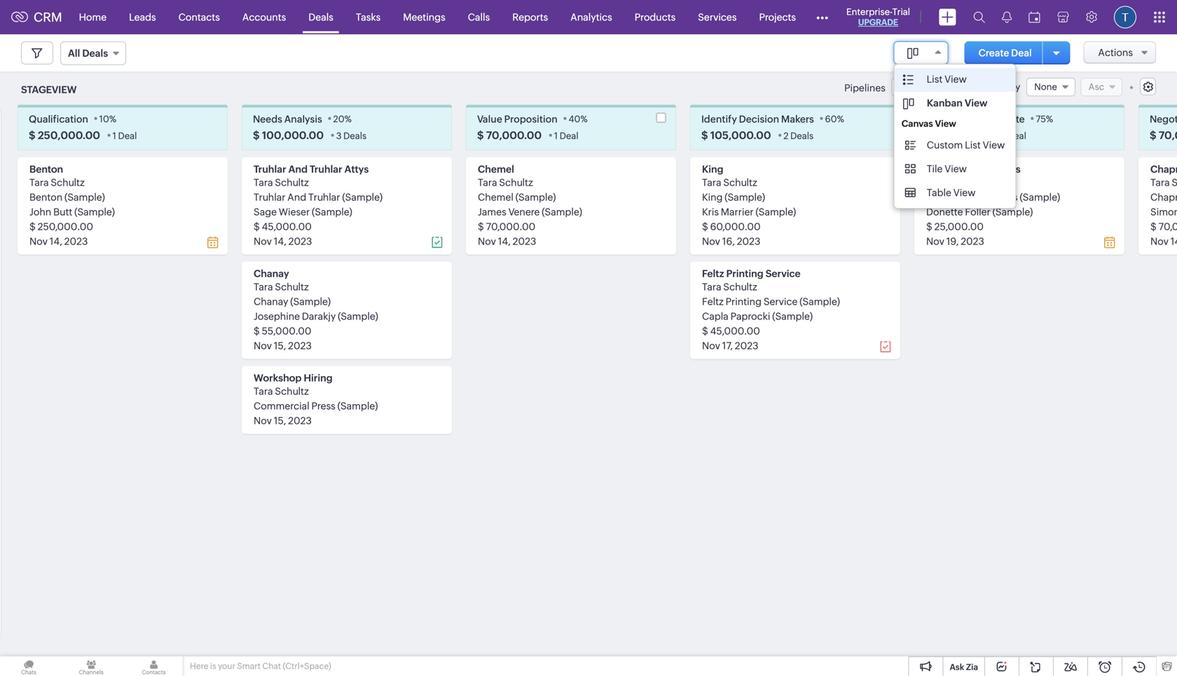 Task type: vqa. For each thing, say whether or not it's contained in the screenshot.
Channels
no



Task type: describe. For each thing, give the bounding box(es) containing it.
needs
[[253, 113, 283, 125]]

schultz inside chemel tara schultz chemel (sample) james venere (sample) $ 70,000.00 nov 14, 2023
[[499, 177, 533, 188]]

1 vertical spatial and
[[288, 192, 307, 203]]

workshop
[[254, 372, 302, 384]]

attys
[[345, 164, 369, 175]]

tile
[[927, 163, 943, 175]]

2 deals
[[784, 131, 814, 141]]

home
[[79, 12, 107, 23]]

tara inside chanay tara schultz chanay (sample) josephine darakjy (sample) $ 55,000.00 nov 15, 2023
[[254, 281, 273, 293]]

chats image
[[0, 657, 58, 677]]

0 vertical spatial size image
[[908, 47, 919, 60]]

chapm tara s chapm simon $ 70,0 nov 14
[[1151, 164, 1178, 247]]

calls link
[[457, 0, 501, 34]]

qualification
[[29, 113, 88, 125]]

create menu image
[[939, 9, 957, 26]]

1 for $ 250,000.00
[[113, 131, 116, 141]]

dimensions for printing dimensions (sample) donette foller (sample) $ 25,000.00 nov 19, 2023
[[965, 192, 1018, 203]]

$ inside the printing dimensions (sample) donette foller (sample) $ 25,000.00 nov 19, 2023
[[927, 221, 933, 232]]

products link
[[624, 0, 687, 34]]

products
[[635, 12, 676, 23]]

list view option
[[895, 68, 1016, 92]]

proposal/price quote
[[926, 113, 1026, 125]]

3
[[336, 131, 342, 141]]

identify
[[702, 113, 737, 125]]

venere
[[509, 206, 540, 218]]

sage
[[254, 206, 277, 218]]

deals for 3 deals
[[344, 131, 367, 141]]

2 chemel from the top
[[478, 192, 514, 203]]

10
[[99, 114, 109, 124]]

1 for $ 25,000.00
[[1003, 131, 1006, 141]]

20
[[333, 114, 345, 124]]

projects
[[760, 12, 796, 23]]

(sample) right darakjy
[[338, 311, 378, 322]]

contacts image
[[125, 657, 183, 677]]

leads link
[[118, 0, 167, 34]]

60 %
[[826, 114, 845, 124]]

simon link
[[1151, 206, 1178, 218]]

hiring
[[304, 372, 333, 384]]

tara inside benton tara schultz benton (sample) john butt (sample) $ 250,000.00 nov 14, 2023
[[29, 177, 49, 188]]

schultz inside chanay tara schultz chanay (sample) josephine darakjy (sample) $ 55,000.00 nov 15, 2023
[[275, 281, 309, 293]]

darakjy
[[302, 311, 336, 322]]

here is your smart chat (ctrl+space)
[[190, 662, 331, 671]]

1 deal for 250,000.00
[[113, 131, 137, 141]]

$ inside "feltz printing service tara schultz feltz printing service (sample) capla paprocki (sample) $ 45,000.00 nov 17, 2023"
[[702, 326, 709, 337]]

sort
[[989, 81, 1008, 93]]

deal for $ 70,000.00
[[560, 131, 579, 141]]

sage wieser (sample) link
[[254, 206, 353, 218]]

kris
[[702, 206, 719, 218]]

40
[[569, 114, 581, 124]]

create deal
[[979, 47, 1033, 59]]

(sample) up john butt (sample) link
[[65, 192, 105, 203]]

tasks
[[356, 12, 381, 23]]

$ down canvas view
[[926, 129, 933, 141]]

(sample) down feltz printing service (sample) link
[[773, 311, 813, 322]]

view inside option
[[983, 140, 1006, 151]]

chanay (sample) link
[[254, 296, 331, 307]]

$ inside chanay tara schultz chanay (sample) josephine darakjy (sample) $ 55,000.00 nov 15, 2023
[[254, 326, 260, 337]]

value
[[477, 113, 503, 125]]

decision
[[739, 113, 780, 125]]

reports link
[[501, 0, 560, 34]]

deal inside create deal button
[[1012, 47, 1033, 59]]

20 %
[[333, 114, 352, 124]]

wieser
[[279, 206, 310, 218]]

profile element
[[1106, 0, 1146, 34]]

deals link
[[297, 0, 345, 34]]

$ inside negot $ 70,0
[[1150, 129, 1157, 141]]

14, inside truhlar and truhlar attys tara schultz truhlar and truhlar (sample) sage wieser (sample) $ 45,000.00 nov 14, 2023
[[274, 236, 287, 247]]

$ down "qualification"
[[29, 129, 35, 141]]

meetings
[[403, 12, 446, 23]]

(sample) up kris marrier (sample) link
[[725, 192, 766, 203]]

19,
[[947, 236, 959, 247]]

custom list view
[[927, 140, 1006, 151]]

view for tile view
[[945, 163, 968, 175]]

tara inside workshop hiring tara schultz commercial press (sample) nov 15, 2023
[[254, 386, 273, 397]]

1 70,000.00 from the top
[[486, 129, 542, 141]]

marrier
[[721, 206, 754, 218]]

capla paprocki (sample) link
[[702, 311, 813, 322]]

by
[[1010, 81, 1021, 93]]

truhlar and truhlar attys link
[[254, 164, 369, 175]]

is
[[210, 662, 216, 671]]

kris marrier (sample) link
[[702, 206, 797, 218]]

$ inside truhlar and truhlar attys tara schultz truhlar and truhlar (sample) sage wieser (sample) $ 45,000.00 nov 14, 2023
[[254, 221, 260, 232]]

55,000.00
[[262, 326, 312, 337]]

2023 inside chanay tara schultz chanay (sample) josephine darakjy (sample) $ 55,000.00 nov 15, 2023
[[288, 340, 312, 351]]

analytics link
[[560, 0, 624, 34]]

$ inside king tara schultz king (sample) kris marrier (sample) $ 60,000.00 nov 16, 2023
[[702, 221, 709, 232]]

Other Modules field
[[808, 6, 838, 28]]

None field
[[1027, 78, 1076, 96]]

printing down 16,
[[727, 268, 764, 279]]

1 deal for 25,000.00
[[1003, 131, 1027, 141]]

truhlar up sage
[[254, 192, 286, 203]]

projects link
[[748, 0, 808, 34]]

truhlar and truhlar (sample) link
[[254, 192, 383, 203]]

$ down the needs
[[253, 129, 260, 141]]

deal for $ 25,000.00
[[1008, 131, 1027, 141]]

feltz printing service link
[[702, 268, 801, 279]]

100,000.00
[[262, 129, 324, 141]]

table view
[[927, 187, 976, 198]]

schultz inside benton tara schultz benton (sample) john butt (sample) $ 250,000.00 nov 14, 2023
[[51, 177, 85, 188]]

$ down value
[[477, 129, 484, 141]]

1 25,000.00 from the top
[[935, 129, 990, 141]]

1 feltz from the top
[[702, 268, 725, 279]]

75 %
[[1036, 114, 1054, 124]]

250,000.00 inside benton tara schultz benton (sample) john butt (sample) $ 250,000.00 nov 14, 2023
[[38, 221, 93, 232]]

simon
[[1151, 206, 1178, 218]]

kanban
[[927, 97, 963, 109]]

schultz inside "feltz printing service tara schultz feltz printing service (sample) capla paprocki (sample) $ 45,000.00 nov 17, 2023"
[[724, 281, 758, 293]]

schultz inside truhlar and truhlar attys tara schultz truhlar and truhlar (sample) sage wieser (sample) $ 45,000.00 nov 14, 2023
[[275, 177, 309, 188]]

All Deals field
[[60, 41, 126, 65]]

workshop hiring link
[[254, 372, 333, 384]]

size image for table view
[[906, 186, 917, 199]]

2 chapm from the top
[[1151, 192, 1178, 203]]

(sample) down truhlar and truhlar (sample) 'link'
[[312, 206, 353, 218]]

analytics
[[571, 12, 613, 23]]

2 king from the top
[[702, 192, 723, 203]]

donette foller (sample) link
[[927, 206, 1034, 218]]

0 vertical spatial service
[[766, 268, 801, 279]]

(sample) up capla paprocki (sample) link
[[800, 296, 841, 307]]

105,000.00
[[711, 129, 772, 141]]

45,000.00 inside "feltz printing service tara schultz feltz printing service (sample) capla paprocki (sample) $ 45,000.00 nov 17, 2023"
[[711, 326, 761, 337]]

1 chapm from the top
[[1151, 164, 1178, 175]]

calls
[[468, 12, 490, 23]]

benton tara schultz benton (sample) john butt (sample) $ 250,000.00 nov 14, 2023
[[29, 164, 115, 247]]

create deal button
[[965, 41, 1047, 65]]

truhlar and truhlar attys tara schultz truhlar and truhlar (sample) sage wieser (sample) $ 45,000.00 nov 14, 2023
[[254, 164, 383, 247]]

custom
[[927, 140, 963, 151]]

deal for $ 250,000.00
[[118, 131, 137, 141]]

$ inside chapm tara s chapm simon $ 70,0 nov 14
[[1151, 221, 1157, 232]]

size image for list view
[[904, 74, 915, 86]]

leads
[[129, 12, 156, 23]]

chemel link
[[478, 164, 515, 175]]

(sample) up "donette foller (sample)" link
[[1020, 192, 1061, 203]]

14
[[1171, 236, 1178, 247]]

kanban view option
[[895, 92, 1016, 116]]

services link
[[687, 0, 748, 34]]

your
[[218, 662, 236, 671]]

contacts link
[[167, 0, 231, 34]]

(ctrl+space)
[[283, 662, 331, 671]]

size image for kanban view
[[904, 97, 915, 110]]

truhlar down $ 100,000.00
[[254, 164, 286, 175]]

crm
[[34, 10, 62, 24]]

70,000.00 inside chemel tara schultz chemel (sample) james venere (sample) $ 70,000.00 nov 14, 2023
[[486, 221, 536, 232]]

trial
[[893, 7, 911, 17]]

(sample) down attys
[[342, 192, 383, 203]]

channels image
[[63, 657, 120, 677]]

quote
[[997, 113, 1026, 125]]

$ inside benton tara schultz benton (sample) john butt (sample) $ 250,000.00 nov 14, 2023
[[29, 221, 36, 232]]

2 chapm link from the top
[[1151, 192, 1178, 203]]

60
[[826, 114, 838, 124]]

meetings link
[[392, 0, 457, 34]]

benton (sample) link
[[29, 192, 105, 203]]

(sample) right venere on the left of the page
[[542, 206, 583, 218]]

tile view option
[[895, 157, 1016, 181]]

create menu element
[[931, 0, 965, 34]]

nov inside chapm tara s chapm simon $ 70,0 nov 14
[[1151, 236, 1169, 247]]

commercial
[[254, 401, 310, 412]]

chanay link
[[254, 268, 289, 279]]

1 for $ 70,000.00
[[554, 131, 558, 141]]

25,000.00 inside the printing dimensions (sample) donette foller (sample) $ 25,000.00 nov 19, 2023
[[935, 221, 984, 232]]

1 chapm link from the top
[[1151, 164, 1178, 175]]

tile view
[[927, 163, 968, 175]]

(sample) down benton (sample) link at the top left of the page
[[74, 206, 115, 218]]



Task type: locate. For each thing, give the bounding box(es) containing it.
0 vertical spatial list
[[927, 74, 943, 85]]

1 horizontal spatial 1 deal
[[554, 131, 579, 141]]

james
[[478, 206, 507, 218]]

2 vertical spatial size image
[[906, 186, 917, 199]]

canvas view
[[902, 118, 957, 129]]

nov inside workshop hiring tara schultz commercial press (sample) nov 15, 2023
[[254, 415, 272, 426]]

14, inside chemel tara schultz chemel (sample) james venere (sample) $ 70,000.00 nov 14, 2023
[[498, 236, 511, 247]]

2023 inside chemel tara schultz chemel (sample) james venere (sample) $ 70,000.00 nov 14, 2023
[[513, 236, 537, 247]]

kanban view
[[927, 97, 988, 109]]

and
[[289, 164, 308, 175], [288, 192, 307, 203]]

2 70,0 from the top
[[1159, 221, 1178, 232]]

%
[[109, 114, 116, 124], [345, 114, 352, 124], [581, 114, 588, 124], [838, 114, 845, 124], [1047, 114, 1054, 124]]

view right tile
[[945, 163, 968, 175]]

0 vertical spatial king
[[702, 164, 724, 175]]

list box containing list view
[[895, 65, 1016, 208]]

70,0 down "negot"
[[1160, 129, 1178, 141]]

smart
[[237, 662, 261, 671]]

tara inside chapm tara s chapm simon $ 70,0 nov 14
[[1151, 177, 1171, 188]]

1 vertical spatial service
[[764, 296, 798, 307]]

nov inside king tara schultz king (sample) kris marrier (sample) $ 60,000.00 nov 16, 2023
[[702, 236, 721, 247]]

(sample) up josephine darakjy (sample) 'link'
[[290, 296, 331, 307]]

$ down sage
[[254, 221, 260, 232]]

accounts link
[[231, 0, 297, 34]]

deals right all
[[82, 48, 108, 59]]

nov down sage
[[254, 236, 272, 247]]

benton
[[29, 164, 63, 175], [29, 192, 63, 203]]

list
[[927, 74, 943, 85], [965, 140, 981, 151]]

size image
[[908, 47, 919, 60], [904, 97, 915, 110], [906, 163, 917, 175]]

feltz printing service (sample) link
[[702, 296, 841, 307]]

capla
[[702, 311, 729, 322]]

view up foller
[[954, 187, 976, 198]]

foller
[[966, 206, 991, 218]]

1 vertical spatial 25,000.00
[[935, 221, 984, 232]]

0 vertical spatial 25,000.00
[[935, 129, 990, 141]]

view for kanban view
[[965, 97, 988, 109]]

profile image
[[1115, 6, 1137, 28]]

1 king from the top
[[702, 164, 724, 175]]

250,000.00 down "qualification"
[[38, 129, 100, 141]]

60,000.00
[[711, 221, 761, 232]]

list inside "option"
[[927, 74, 943, 85]]

size image for tile view
[[906, 163, 917, 175]]

2 horizontal spatial 1
[[1003, 131, 1006, 141]]

view
[[945, 74, 967, 85], [965, 97, 988, 109], [936, 118, 957, 129], [983, 140, 1006, 151], [945, 163, 968, 175], [954, 187, 976, 198]]

deal down 40
[[560, 131, 579, 141]]

ask
[[950, 663, 965, 672]]

size image up canvas at the right
[[904, 97, 915, 110]]

2 70,000.00 from the top
[[486, 221, 536, 232]]

chapm link up the simon
[[1151, 192, 1178, 203]]

1 14, from the left
[[50, 236, 62, 247]]

2 benton from the top
[[29, 192, 63, 203]]

0 vertical spatial 15,
[[274, 340, 286, 351]]

2 horizontal spatial 1 deal
[[1003, 131, 1027, 141]]

nov down the john
[[29, 236, 48, 247]]

printing up "paprocki"
[[726, 296, 762, 307]]

0 vertical spatial 70,000.00
[[486, 129, 542, 141]]

chapm link
[[1151, 164, 1178, 175], [1151, 192, 1178, 203]]

search element
[[965, 0, 994, 34]]

1 1 deal from the left
[[113, 131, 137, 141]]

$ down "negot"
[[1150, 129, 1157, 141]]

deal
[[1012, 47, 1033, 59], [118, 131, 137, 141], [560, 131, 579, 141], [1008, 131, 1027, 141]]

chapm up the simon
[[1151, 192, 1178, 203]]

% right "qualification"
[[109, 114, 116, 124]]

tara inside "feltz printing service tara schultz feltz printing service (sample) capla paprocki (sample) $ 45,000.00 nov 17, 2023"
[[702, 281, 722, 293]]

% down none field
[[1047, 114, 1054, 124]]

0 vertical spatial 250,000.00
[[38, 129, 100, 141]]

king tara schultz king (sample) kris marrier (sample) $ 60,000.00 nov 16, 2023
[[702, 164, 797, 247]]

calendar image
[[1029, 12, 1041, 23]]

benton up the john
[[29, 192, 63, 203]]

2 vertical spatial size image
[[906, 163, 917, 175]]

deal down quote
[[1008, 131, 1027, 141]]

2 horizontal spatial 14,
[[498, 236, 511, 247]]

$ 25,000.00
[[926, 129, 990, 141]]

1 chanay from the top
[[254, 268, 289, 279]]

1 horizontal spatial 14,
[[274, 236, 287, 247]]

sort by
[[989, 81, 1021, 93]]

1 15, from the top
[[274, 340, 286, 351]]

feltz
[[702, 268, 725, 279], [702, 296, 724, 307]]

0 vertical spatial 70,0
[[1160, 129, 1178, 141]]

1 vertical spatial benton
[[29, 192, 63, 203]]

1 vertical spatial 70,0
[[1159, 221, 1178, 232]]

chemel
[[478, 164, 515, 175], [478, 192, 514, 203]]

2 feltz from the top
[[702, 296, 724, 307]]

0 vertical spatial benton
[[29, 164, 63, 175]]

% for $ 250,000.00
[[109, 114, 116, 124]]

printing dimensions link
[[927, 164, 1021, 175]]

view for list view
[[945, 74, 967, 85]]

70,0 inside chapm tara s chapm simon $ 70,0 nov 14
[[1159, 221, 1178, 232]]

custom list view option
[[895, 133, 1016, 157]]

proposal/price
[[926, 113, 995, 125]]

benton up benton (sample) link at the top left of the page
[[29, 164, 63, 175]]

nov inside benton tara schultz benton (sample) john butt (sample) $ 250,000.00 nov 14, 2023
[[29, 236, 48, 247]]

2023 down 60,000.00
[[737, 236, 761, 247]]

2023 inside the printing dimensions (sample) donette foller (sample) $ 25,000.00 nov 19, 2023
[[961, 236, 985, 247]]

view for canvas view
[[936, 118, 957, 129]]

14, for benton tara schultz benton (sample) john butt (sample) $ 250,000.00 nov 14, 2023
[[50, 236, 62, 247]]

dimensions for printing dimensions
[[966, 164, 1021, 175]]

feltz down 16,
[[702, 268, 725, 279]]

0 horizontal spatial 1 deal
[[113, 131, 137, 141]]

4 % from the left
[[838, 114, 845, 124]]

2023 right the 17,
[[735, 340, 759, 351]]

tara
[[29, 177, 49, 188], [254, 177, 273, 188], [478, 177, 497, 188], [702, 177, 722, 188], [1151, 177, 1171, 188], [254, 281, 273, 293], [702, 281, 722, 293], [254, 386, 273, 397]]

1 benton from the top
[[29, 164, 63, 175]]

$ down the john
[[29, 221, 36, 232]]

crm link
[[11, 10, 62, 24]]

25,000.00 down proposal/price
[[935, 129, 990, 141]]

25,000.00 up 19,
[[935, 221, 984, 232]]

deals left tasks
[[309, 12, 334, 23]]

all deals
[[68, 48, 108, 59]]

16,
[[723, 236, 735, 247]]

size image inside kanban view option
[[904, 97, 915, 110]]

$ down kris
[[702, 221, 709, 232]]

1 vertical spatial list
[[965, 140, 981, 151]]

(sample) inside workshop hiring tara schultz commercial press (sample) nov 15, 2023
[[338, 401, 378, 412]]

size image inside custom list view option
[[906, 139, 917, 151]]

schultz inside workshop hiring tara schultz commercial press (sample) nov 15, 2023
[[275, 386, 309, 397]]

printing
[[927, 164, 964, 175], [927, 192, 963, 203], [727, 268, 764, 279], [726, 296, 762, 307]]

service up capla paprocki (sample) link
[[764, 296, 798, 307]]

1 deal for 70,000.00
[[554, 131, 579, 141]]

% for $ 100,000.00
[[345, 114, 352, 124]]

$ down josephine
[[254, 326, 260, 337]]

3 1 deal from the left
[[1003, 131, 1027, 141]]

printing up donette
[[927, 192, 963, 203]]

chapm link up s
[[1151, 164, 1178, 175]]

1 vertical spatial chapm
[[1151, 192, 1178, 203]]

$ 250,000.00
[[29, 129, 100, 141]]

king
[[702, 164, 724, 175], [702, 192, 723, 203]]

view up "$ 25,000.00"
[[936, 118, 957, 129]]

2
[[784, 131, 789, 141]]

None field
[[894, 41, 949, 65], [892, 78, 969, 96], [894, 41, 949, 65], [892, 78, 969, 96]]

1 vertical spatial chemel
[[478, 192, 514, 203]]

$ down simon link
[[1151, 221, 1157, 232]]

1 vertical spatial chanay
[[254, 296, 288, 307]]

$ down 'james'
[[478, 221, 484, 232]]

2023 down commercial press (sample) link
[[288, 415, 312, 426]]

2023 down john butt (sample) link
[[64, 236, 88, 247]]

2023 inside benton tara schultz benton (sample) john butt (sample) $ 250,000.00 nov 14, 2023
[[64, 236, 88, 247]]

deals for 2 deals
[[791, 131, 814, 141]]

2 % from the left
[[345, 114, 352, 124]]

(sample) right marrier
[[756, 206, 797, 218]]

$ inside chemel tara schultz chemel (sample) james venere (sample) $ 70,000.00 nov 14, 2023
[[478, 221, 484, 232]]

1 down proposition
[[554, 131, 558, 141]]

10 %
[[99, 114, 116, 124]]

table view option
[[895, 181, 1016, 205]]

tara down benton link
[[29, 177, 49, 188]]

list inside option
[[965, 140, 981, 151]]

$ 105,000.00
[[702, 129, 772, 141]]

1 deal down quote
[[1003, 131, 1027, 141]]

ask zia
[[950, 663, 979, 672]]

schultz up chemel (sample) link at the left
[[499, 177, 533, 188]]

size image for custom list view
[[906, 139, 917, 151]]

printing down custom
[[927, 164, 964, 175]]

0 horizontal spatial 45,000.00
[[262, 221, 312, 232]]

deals inside field
[[82, 48, 108, 59]]

value proposition
[[477, 113, 558, 125]]

size image inside list view "option"
[[904, 74, 915, 86]]

chanay up josephine
[[254, 296, 288, 307]]

0 vertical spatial chemel
[[478, 164, 515, 175]]

$ down the capla
[[702, 326, 709, 337]]

2023 inside king tara schultz king (sample) kris marrier (sample) $ 60,000.00 nov 16, 2023
[[737, 236, 761, 247]]

accounts
[[242, 12, 286, 23]]

1 horizontal spatial 45,000.00
[[711, 326, 761, 337]]

14, down the "butt"
[[50, 236, 62, 247]]

1 % from the left
[[109, 114, 116, 124]]

king up kris
[[702, 192, 723, 203]]

3 % from the left
[[581, 114, 588, 124]]

1 horizontal spatial 1
[[554, 131, 558, 141]]

tara up sage
[[254, 177, 273, 188]]

identify decision makers
[[702, 113, 815, 125]]

15, inside chanay tara schultz chanay (sample) josephine darakjy (sample) $ 55,000.00 nov 15, 2023
[[274, 340, 286, 351]]

deal right create
[[1012, 47, 1033, 59]]

size image down trial
[[908, 47, 919, 60]]

% for $ 105,000.00
[[838, 114, 845, 124]]

2023 inside "feltz printing service tara schultz feltz printing service (sample) capla paprocki (sample) $ 45,000.00 nov 17, 2023"
[[735, 340, 759, 351]]

nov inside chanay tara schultz chanay (sample) josephine darakjy (sample) $ 55,000.00 nov 15, 2023
[[254, 340, 272, 351]]

dimensions up printing dimensions (sample) link on the top right of page
[[966, 164, 1021, 175]]

james venere (sample) link
[[478, 206, 583, 218]]

dimensions up "donette foller (sample)" link
[[965, 192, 1018, 203]]

truhlar up truhlar and truhlar (sample) 'link'
[[310, 164, 343, 175]]

chemel up 'james'
[[478, 192, 514, 203]]

2 14, from the left
[[274, 236, 287, 247]]

70,0 down simon link
[[1159, 221, 1178, 232]]

45,000.00 inside truhlar and truhlar attys tara schultz truhlar and truhlar (sample) sage wieser (sample) $ 45,000.00 nov 14, 2023
[[262, 221, 312, 232]]

tara left s
[[1151, 177, 1171, 188]]

$ down identify
[[702, 129, 709, 141]]

size image inside table view option
[[906, 186, 917, 199]]

stageview
[[21, 84, 77, 95]]

schultz up 'king (sample)' link
[[724, 177, 758, 188]]

tara up the capla
[[702, 281, 722, 293]]

and down 100,000.00
[[289, 164, 308, 175]]

0 vertical spatial size image
[[904, 74, 915, 86]]

2023 inside workshop hiring tara schultz commercial press (sample) nov 15, 2023
[[288, 415, 312, 426]]

(sample) up the james venere (sample) link
[[516, 192, 556, 203]]

workshop hiring tara schultz commercial press (sample) nov 15, 2023
[[254, 372, 378, 426]]

size image left tile
[[906, 163, 917, 175]]

1
[[113, 131, 116, 141], [554, 131, 558, 141], [1003, 131, 1006, 141]]

king link
[[702, 164, 724, 175]]

list box
[[895, 65, 1016, 208]]

size image left "list view"
[[904, 74, 915, 86]]

1 70,0 from the top
[[1160, 129, 1178, 141]]

14, down wieser
[[274, 236, 287, 247]]

nov down commercial
[[254, 415, 272, 426]]

1 250,000.00 from the top
[[38, 129, 100, 141]]

1 down 10 %
[[113, 131, 116, 141]]

all
[[68, 48, 80, 59]]

3 1 from the left
[[1003, 131, 1006, 141]]

search image
[[974, 11, 986, 23]]

dimensions inside the printing dimensions (sample) donette foller (sample) $ 25,000.00 nov 19, 2023
[[965, 192, 1018, 203]]

press
[[312, 401, 336, 412]]

negot $ 70,0
[[1150, 113, 1178, 141]]

5 % from the left
[[1047, 114, 1054, 124]]

2 1 deal from the left
[[554, 131, 579, 141]]

size image down canvas at the right
[[906, 139, 917, 151]]

1 vertical spatial size image
[[904, 97, 915, 110]]

size image inside tile view option
[[906, 163, 917, 175]]

1 vertical spatial 45,000.00
[[711, 326, 761, 337]]

14, down 'james'
[[498, 236, 511, 247]]

15, down commercial
[[274, 415, 286, 426]]

nov inside truhlar and truhlar attys tara schultz truhlar and truhlar (sample) sage wieser (sample) $ 45,000.00 nov 14, 2023
[[254, 236, 272, 247]]

john butt (sample) link
[[29, 206, 115, 218]]

1 vertical spatial feltz
[[702, 296, 724, 307]]

3 14, from the left
[[498, 236, 511, 247]]

signals element
[[994, 0, 1021, 34]]

deals for all deals
[[82, 48, 108, 59]]

paprocki
[[731, 311, 771, 322]]

14, for chemel tara schultz chemel (sample) james venere (sample) $ 70,000.00 nov 14, 2023
[[498, 236, 511, 247]]

schultz
[[51, 177, 85, 188], [275, 177, 309, 188], [499, 177, 533, 188], [724, 177, 758, 188], [275, 281, 309, 293], [724, 281, 758, 293], [275, 386, 309, 397]]

analysis
[[284, 113, 322, 125]]

0 vertical spatial 45,000.00
[[262, 221, 312, 232]]

tara down chemel 'link'
[[478, 177, 497, 188]]

signals image
[[1003, 11, 1012, 23]]

josephine
[[254, 311, 300, 322]]

2 25,000.00 from the top
[[935, 221, 984, 232]]

1 down quote
[[1003, 131, 1006, 141]]

schultz down feltz printing service link
[[724, 281, 758, 293]]

0 vertical spatial chapm
[[1151, 164, 1178, 175]]

chemel up chemel (sample) link at the left
[[478, 164, 515, 175]]

1 vertical spatial 250,000.00
[[38, 221, 93, 232]]

chanay
[[254, 268, 289, 279], [254, 296, 288, 307]]

(sample) down printing dimensions (sample) link on the top right of page
[[993, 206, 1034, 218]]

2 chanay from the top
[[254, 296, 288, 307]]

70,0 inside negot $ 70,0
[[1160, 129, 1178, 141]]

1 1 from the left
[[113, 131, 116, 141]]

0 vertical spatial feltz
[[702, 268, 725, 279]]

nov left the 17,
[[702, 340, 721, 351]]

makers
[[782, 113, 815, 125]]

1 vertical spatial size image
[[906, 139, 917, 151]]

reports
[[513, 12, 548, 23]]

1 vertical spatial chapm link
[[1151, 192, 1178, 203]]

truhlar
[[254, 164, 286, 175], [310, 164, 343, 175], [254, 192, 286, 203], [309, 192, 340, 203]]

actions
[[1099, 47, 1134, 58]]

tara inside truhlar and truhlar attys tara schultz truhlar and truhlar (sample) sage wieser (sample) $ 45,000.00 nov 14, 2023
[[254, 177, 273, 188]]

view inside "option"
[[945, 74, 967, 85]]

15, down 55,000.00
[[274, 340, 286, 351]]

printing inside the printing dimensions (sample) donette foller (sample) $ 25,000.00 nov 19, 2023
[[927, 192, 963, 203]]

home link
[[68, 0, 118, 34]]

0 vertical spatial chanay
[[254, 268, 289, 279]]

45,000.00
[[262, 221, 312, 232], [711, 326, 761, 337]]

$ 70,000.00
[[477, 129, 542, 141]]

tara inside king tara schultz king (sample) kris marrier (sample) $ 60,000.00 nov 16, 2023
[[702, 177, 722, 188]]

2023 inside truhlar and truhlar attys tara schultz truhlar and truhlar (sample) sage wieser (sample) $ 45,000.00 nov 14, 2023
[[289, 236, 312, 247]]

view up proposal/price quote
[[965, 97, 988, 109]]

view for table view
[[954, 187, 976, 198]]

deals
[[309, 12, 334, 23], [82, 48, 108, 59], [344, 131, 367, 141], [791, 131, 814, 141]]

2 15, from the top
[[274, 415, 286, 426]]

14, inside benton tara schultz benton (sample) john butt (sample) $ 250,000.00 nov 14, 2023
[[50, 236, 62, 247]]

0 horizontal spatial 14,
[[50, 236, 62, 247]]

1 chemel from the top
[[478, 164, 515, 175]]

% for $ 25,000.00
[[1047, 114, 1054, 124]]

deals right 3
[[344, 131, 367, 141]]

0 horizontal spatial list
[[927, 74, 943, 85]]

nov inside the printing dimensions (sample) donette foller (sample) $ 25,000.00 nov 19, 2023
[[927, 236, 945, 247]]

here
[[190, 662, 209, 671]]

70,000.00 down venere on the left of the page
[[486, 221, 536, 232]]

17,
[[723, 340, 733, 351]]

view down quote
[[983, 140, 1006, 151]]

butt
[[53, 206, 72, 218]]

chat
[[262, 662, 281, 671]]

nov down 55,000.00
[[254, 340, 272, 351]]

nov left 16,
[[702, 236, 721, 247]]

0 vertical spatial dimensions
[[966, 164, 1021, 175]]

0 horizontal spatial 1
[[113, 131, 116, 141]]

% right proposition
[[581, 114, 588, 124]]

schultz up 'chanay (sample)' link
[[275, 281, 309, 293]]

zia
[[967, 663, 979, 672]]

$ 100,000.00
[[253, 129, 324, 141]]

0 vertical spatial and
[[289, 164, 308, 175]]

tara inside chemel tara schultz chemel (sample) james venere (sample) $ 70,000.00 nov 14, 2023
[[478, 177, 497, 188]]

1 vertical spatial king
[[702, 192, 723, 203]]

1 vertical spatial dimensions
[[965, 192, 1018, 203]]

commercial press (sample) link
[[254, 401, 378, 412]]

nov inside chemel tara schultz chemel (sample) james venere (sample) $ 70,000.00 nov 14, 2023
[[478, 236, 496, 247]]

70,0
[[1160, 129, 1178, 141], [1159, 221, 1178, 232]]

list up printing dimensions link at the top right
[[965, 140, 981, 151]]

1 horizontal spatial list
[[965, 140, 981, 151]]

1 vertical spatial 70,000.00
[[486, 221, 536, 232]]

view up kanban view
[[945, 74, 967, 85]]

nov inside "feltz printing service tara schultz feltz printing service (sample) capla paprocki (sample) $ 45,000.00 nov 17, 2023"
[[702, 340, 721, 351]]

15, inside workshop hiring tara schultz commercial press (sample) nov 15, 2023
[[274, 415, 286, 426]]

2 1 from the left
[[554, 131, 558, 141]]

deal right the $ 250,000.00
[[118, 131, 137, 141]]

canvas
[[902, 118, 934, 129]]

2 250,000.00 from the top
[[38, 221, 93, 232]]

size image
[[904, 74, 915, 86], [906, 139, 917, 151], [906, 186, 917, 199]]

nov left 14
[[1151, 236, 1169, 247]]

truhlar up sage wieser (sample) link
[[309, 192, 340, 203]]

schultz inside king tara schultz king (sample) kris marrier (sample) $ 60,000.00 nov 16, 2023
[[724, 177, 758, 188]]

1 vertical spatial 15,
[[274, 415, 286, 426]]

nov left 19,
[[927, 236, 945, 247]]

0 vertical spatial chapm link
[[1151, 164, 1178, 175]]



